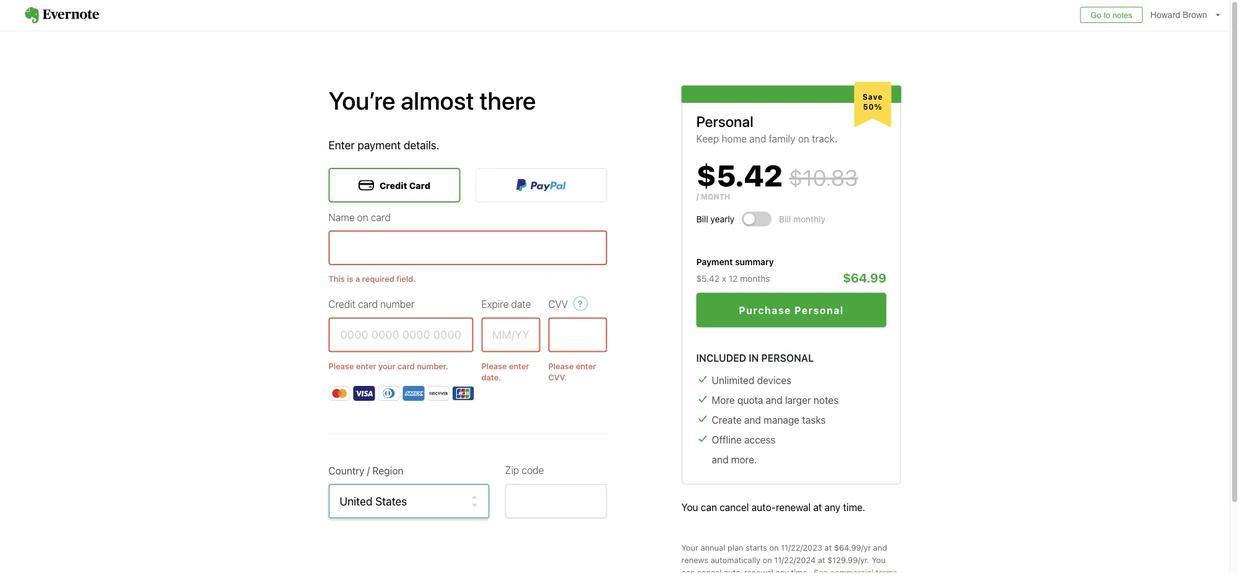 Task type: describe. For each thing, give the bounding box(es) containing it.
2 vertical spatial personal
[[762, 352, 814, 364]]

any inside your annual plan starts on 11/22/2023 at $64.99/yr and renews automatically on 11/22/2024 at $129.99/yr. you can cancel auto-renewal any time.
[[776, 567, 789, 573]]

date.
[[482, 373, 501, 382]]

keep
[[697, 133, 719, 145]]

tasks
[[802, 414, 826, 426]]

please enter your card number.
[[329, 361, 448, 370]]

master card image
[[329, 386, 350, 401]]

payment summary
[[697, 257, 774, 267]]

Credit card number text field
[[329, 317, 474, 352]]

included
[[697, 352, 747, 364]]

12
[[729, 273, 738, 283]]

family
[[769, 133, 796, 145]]

a
[[356, 274, 360, 283]]

$64.99/yr
[[834, 543, 871, 552]]

and inside the personal keep home and family on track.
[[750, 133, 767, 145]]

personal keep home and family on track.
[[697, 112, 838, 145]]

1 horizontal spatial time.
[[843, 501, 866, 513]]

offline access
[[712, 434, 776, 445]]

starts
[[746, 543, 767, 552]]

yearly
[[711, 214, 735, 224]]

renewal inside your annual plan starts on 11/22/2023 at $64.99/yr and renews automatically on 11/22/2024 at $129.99/yr. you can cancel auto-renewal any time.
[[745, 567, 774, 573]]

field.
[[397, 274, 416, 283]]

diner's club image
[[378, 386, 400, 401]]

howard brown link
[[1148, 0, 1230, 30]]

zip
[[505, 464, 519, 476]]

$129.99/yr.
[[828, 555, 870, 564]]

howard brown
[[1151, 10, 1208, 20]]

cancel inside your annual plan starts on 11/22/2023 at $64.99/yr and renews automatically on 11/22/2024 at $129.99/yr. you can cancel auto-renewal any time.
[[697, 567, 722, 573]]

access
[[745, 434, 776, 445]]

purchase personal button
[[697, 293, 887, 327]]

go to notes link
[[1081, 7, 1143, 23]]

notes inside "go to notes" 'link'
[[1113, 10, 1133, 20]]

there
[[480, 86, 536, 115]]

howard
[[1151, 10, 1181, 20]]

name
[[329, 211, 355, 223]]

please enter cvv.
[[549, 361, 596, 382]]

details.
[[404, 138, 440, 151]]

credit card number
[[329, 298, 415, 310]]

please enter date.
[[482, 361, 529, 382]]

on right name
[[357, 211, 369, 223]]

required
[[362, 274, 395, 283]]

you're
[[329, 86, 396, 115]]

credit card
[[380, 180, 431, 190]]

in
[[749, 352, 759, 364]]

1 vertical spatial /
[[367, 465, 370, 477]]

$5.42 for x
[[697, 273, 720, 283]]

bill yearly
[[697, 214, 735, 224]]

date
[[511, 298, 531, 310]]

unlimited
[[712, 374, 755, 386]]

$5.42 x 12 months
[[697, 273, 770, 283]]

zip code
[[505, 464, 544, 476]]

0 vertical spatial at
[[814, 501, 822, 513]]

quota
[[738, 394, 764, 406]]

card
[[409, 180, 431, 190]]

on inside the personal keep home and family on track.
[[798, 133, 810, 145]]

your
[[379, 361, 396, 370]]

your
[[682, 543, 699, 552]]

0 vertical spatial any
[[825, 501, 841, 513]]

offline
[[712, 434, 742, 445]]

this is a required field.
[[329, 274, 416, 283]]

can inside your annual plan starts on 11/22/2023 at $64.99/yr and renews automatically on 11/22/2024 at $129.99/yr. you can cancel auto-renewal any time.
[[682, 567, 695, 573]]

to
[[1104, 10, 1111, 20]]

1 horizontal spatial can
[[701, 501, 717, 513]]

and more.
[[712, 453, 757, 465]]

$5.42 $10.83 / month
[[697, 157, 858, 201]]

personal inside button
[[795, 304, 844, 316]]

1 vertical spatial at
[[825, 543, 832, 552]]

american express image
[[403, 386, 425, 401]]

bill monthly
[[779, 214, 826, 224]]

plan
[[728, 543, 744, 552]]

credit for credit card
[[380, 180, 407, 190]]

number
[[380, 298, 415, 310]]

cvv
[[549, 298, 568, 310]]

country
[[329, 465, 365, 477]]

bill for bill monthly
[[779, 214, 791, 224]]

bill for bill yearly
[[697, 214, 708, 224]]

personal inside the personal keep home and family on track.
[[697, 112, 754, 130]]

more quota and larger notes
[[712, 394, 839, 406]]

$10.83
[[789, 164, 858, 190]]

code
[[522, 464, 544, 476]]

Name on card text field
[[329, 230, 607, 265]]

2 vertical spatial at
[[818, 555, 826, 564]]

purchase personal
[[739, 304, 844, 316]]

you can cancel auto-renewal at any time.
[[682, 501, 866, 513]]

$64.99
[[843, 270, 887, 285]]

you inside your annual plan starts on 11/22/2023 at $64.99/yr and renews automatically on 11/22/2024 at $129.99/yr. you can cancel auto-renewal any time.
[[872, 555, 886, 564]]

annual
[[701, 543, 726, 552]]

0 vertical spatial renewal
[[776, 501, 811, 513]]

expire date
[[482, 298, 531, 310]]

create
[[712, 414, 742, 426]]

track.
[[812, 133, 838, 145]]

number.
[[417, 361, 448, 370]]

auto- inside your annual plan starts on 11/22/2023 at $64.99/yr and renews automatically on 11/22/2024 at $129.99/yr. you can cancel auto-renewal any time.
[[724, 567, 745, 573]]



Task type: locate. For each thing, give the bounding box(es) containing it.
notes
[[1113, 10, 1133, 20], [814, 394, 839, 406]]

enter
[[329, 138, 355, 151]]

discover image
[[428, 386, 449, 401]]

$5.42
[[697, 157, 783, 192], [697, 273, 720, 283]]

11/22/2024
[[775, 555, 816, 564]]

1 vertical spatial $5.42
[[697, 273, 720, 283]]

more.
[[731, 453, 757, 465]]

personal up devices
[[762, 352, 814, 364]]

11/22/2023
[[781, 543, 823, 552]]

go
[[1091, 10, 1102, 20]]

renewal
[[776, 501, 811, 513], [745, 567, 774, 573]]

1 vertical spatial any
[[776, 567, 789, 573]]

1 horizontal spatial you
[[872, 555, 886, 564]]

and down devices
[[766, 394, 783, 406]]

home
[[722, 133, 747, 145]]

can up the annual
[[701, 501, 717, 513]]

$5.42 for $10.83
[[697, 157, 783, 192]]

personal up home
[[697, 112, 754, 130]]

on left the track. on the right top of the page
[[798, 133, 810, 145]]

time. down 11/22/2024
[[791, 567, 810, 573]]

1 horizontal spatial renewal
[[776, 501, 811, 513]]

0 horizontal spatial credit
[[329, 298, 356, 310]]

0 vertical spatial can
[[701, 501, 717, 513]]

and inside your annual plan starts on 11/22/2023 at $64.99/yr and renews automatically on 11/22/2024 at $129.99/yr. you can cancel auto-renewal any time.
[[874, 543, 888, 552]]

0 horizontal spatial time.
[[791, 567, 810, 573]]

auto- up starts
[[752, 501, 776, 513]]

renewal down starts
[[745, 567, 774, 573]]

any up $64.99/yr
[[825, 501, 841, 513]]

2 $5.42 from the top
[[697, 273, 720, 283]]

please
[[329, 361, 354, 370], [482, 361, 507, 370], [549, 361, 574, 370]]

0 vertical spatial cancel
[[720, 501, 749, 513]]

devices
[[757, 374, 792, 386]]

1 horizontal spatial notes
[[1113, 10, 1133, 20]]

you
[[682, 501, 698, 513], [872, 555, 886, 564]]

personal right purchase
[[795, 304, 844, 316]]

enter left your
[[356, 361, 376, 370]]

CVV text field
[[549, 317, 607, 352]]

please for expire date
[[482, 361, 507, 370]]

1 vertical spatial time.
[[791, 567, 810, 573]]

cancel
[[720, 501, 749, 513], [697, 567, 722, 573]]

you up your
[[682, 501, 698, 513]]

manage
[[764, 414, 800, 426]]

50%
[[863, 103, 883, 111]]

create and manage tasks
[[712, 414, 826, 426]]

please inside please enter date.
[[482, 361, 507, 370]]

1 vertical spatial card
[[358, 298, 378, 310]]

1 vertical spatial can
[[682, 567, 695, 573]]

0 vertical spatial personal
[[697, 112, 754, 130]]

time. up $64.99/yr
[[843, 501, 866, 513]]

/
[[697, 192, 699, 201], [367, 465, 370, 477]]

question mark image
[[573, 293, 589, 314]]

credit
[[380, 180, 407, 190], [329, 298, 356, 310]]

you're almost there
[[329, 86, 536, 115]]

save 50%
[[863, 92, 883, 111]]

2 vertical spatial card
[[398, 361, 415, 370]]

credit down 'this' in the left top of the page
[[329, 298, 356, 310]]

credit left card
[[380, 180, 407, 190]]

0 horizontal spatial notes
[[814, 394, 839, 406]]

summary
[[735, 257, 774, 267]]

and down quota
[[745, 414, 761, 426]]

1 vertical spatial renewal
[[745, 567, 774, 573]]

1 horizontal spatial enter
[[509, 361, 529, 370]]

monthly
[[794, 214, 826, 224]]

1 horizontal spatial any
[[825, 501, 841, 513]]

brown
[[1183, 10, 1208, 20]]

and right home
[[750, 133, 767, 145]]

japan credit bureau image
[[453, 386, 474, 401]]

save
[[863, 92, 883, 101]]

1 horizontal spatial credit
[[380, 180, 407, 190]]

card down creditcard "image" on the left top
[[371, 211, 391, 223]]

any down 11/22/2024
[[776, 567, 789, 573]]

1 vertical spatial cancel
[[697, 567, 722, 573]]

region
[[373, 465, 404, 477]]

go to notes
[[1091, 10, 1133, 20]]

any
[[825, 501, 841, 513], [776, 567, 789, 573]]

country / region
[[329, 465, 404, 477]]

credit for credit card number
[[329, 298, 356, 310]]

enter inside please enter cvv.
[[576, 361, 596, 370]]

enter down "expire date" text field
[[509, 361, 529, 370]]

visa image
[[353, 386, 375, 401]]

cancel up plan at the right bottom of page
[[720, 501, 749, 513]]

enter for card
[[356, 361, 376, 370]]

time. inside your annual plan starts on 11/22/2023 at $64.99/yr and renews automatically on 11/22/2024 at $129.99/yr. you can cancel auto-renewal any time.
[[791, 567, 810, 573]]

enter down cvv "text field"
[[576, 361, 596, 370]]

and
[[750, 133, 767, 145], [766, 394, 783, 406], [745, 414, 761, 426], [712, 453, 729, 465], [874, 543, 888, 552]]

card right your
[[398, 361, 415, 370]]

2 please from the left
[[482, 361, 507, 370]]

please up master card image
[[329, 361, 354, 370]]

paypal image
[[517, 179, 566, 191]]

0 horizontal spatial auto-
[[724, 567, 745, 573]]

2 horizontal spatial enter
[[576, 361, 596, 370]]

0 horizontal spatial enter
[[356, 361, 376, 370]]

this
[[329, 274, 345, 283]]

at down 11/22/2023
[[818, 555, 826, 564]]

2 horizontal spatial please
[[549, 361, 574, 370]]

please up date.
[[482, 361, 507, 370]]

on down starts
[[763, 555, 772, 564]]

enter for date
[[509, 361, 529, 370]]

0 vertical spatial /
[[697, 192, 699, 201]]

2 enter from the left
[[509, 361, 529, 370]]

unlimited devices
[[712, 374, 792, 386]]

please up cvv.
[[549, 361, 574, 370]]

can down renews
[[682, 567, 695, 573]]

more
[[712, 394, 735, 406]]

0 horizontal spatial any
[[776, 567, 789, 573]]

0 horizontal spatial renewal
[[745, 567, 774, 573]]

renews
[[682, 555, 709, 564]]

enter inside please enter date.
[[509, 361, 529, 370]]

auto- down automatically in the right of the page
[[724, 567, 745, 573]]

$5.42 down home
[[697, 157, 783, 192]]

1 vertical spatial credit
[[329, 298, 356, 310]]

at up $129.99/yr.
[[825, 543, 832, 552]]

Expire date text field
[[482, 317, 541, 352]]

card down this is a required field.
[[358, 298, 378, 310]]

bill left yearly
[[697, 214, 708, 224]]

you right $129.99/yr.
[[872, 555, 886, 564]]

renewal up 11/22/2023
[[776, 501, 811, 513]]

almost
[[401, 86, 474, 115]]

0 horizontal spatial can
[[682, 567, 695, 573]]

at
[[814, 501, 822, 513], [825, 543, 832, 552], [818, 555, 826, 564]]

notes up tasks
[[814, 394, 839, 406]]

/ left region
[[367, 465, 370, 477]]

0 horizontal spatial please
[[329, 361, 354, 370]]

0 vertical spatial credit
[[380, 180, 407, 190]]

your annual plan starts on 11/22/2023 at $64.99/yr and renews automatically on 11/22/2024 at $129.99/yr. you can cancel auto-renewal any time.
[[682, 543, 888, 573]]

payment
[[358, 138, 401, 151]]

1 $5.42 from the top
[[697, 157, 783, 192]]

0 vertical spatial $5.42
[[697, 157, 783, 192]]

is
[[347, 274, 353, 283]]

0 vertical spatial card
[[371, 211, 391, 223]]

please for credit card number
[[329, 361, 354, 370]]

1 vertical spatial personal
[[795, 304, 844, 316]]

time.
[[843, 501, 866, 513], [791, 567, 810, 573]]

$5.42 left x
[[697, 273, 720, 283]]

months
[[740, 273, 770, 283]]

personal
[[697, 112, 754, 130], [795, 304, 844, 316], [762, 352, 814, 364]]

purchase
[[739, 304, 792, 316]]

creditcard image
[[359, 180, 374, 190]]

1 horizontal spatial /
[[697, 192, 699, 201]]

and down offline
[[712, 453, 729, 465]]

1 horizontal spatial auto-
[[752, 501, 776, 513]]

3 enter from the left
[[576, 361, 596, 370]]

0 vertical spatial you
[[682, 501, 698, 513]]

bill left the monthly
[[779, 214, 791, 224]]

can
[[701, 501, 717, 513], [682, 567, 695, 573]]

bill
[[697, 214, 708, 224], [779, 214, 791, 224]]

1 vertical spatial notes
[[814, 394, 839, 406]]

0 vertical spatial time.
[[843, 501, 866, 513]]

x
[[722, 273, 727, 283]]

cancel down renews
[[697, 567, 722, 573]]

month
[[701, 192, 731, 201]]

$5.42 inside $5.42 $10.83 / month
[[697, 157, 783, 192]]

enter payment details.
[[329, 138, 440, 151]]

1 enter from the left
[[356, 361, 376, 370]]

1 please from the left
[[329, 361, 354, 370]]

at up 11/22/2023
[[814, 501, 822, 513]]

/ left month
[[697, 192, 699, 201]]

on right starts
[[770, 543, 779, 552]]

and right $64.99/yr
[[874, 543, 888, 552]]

2 bill from the left
[[779, 214, 791, 224]]

please inside please enter cvv.
[[549, 361, 574, 370]]

0 horizontal spatial bill
[[697, 214, 708, 224]]

0 vertical spatial notes
[[1113, 10, 1133, 20]]

expire
[[482, 298, 509, 310]]

1 bill from the left
[[697, 214, 708, 224]]

1 vertical spatial you
[[872, 555, 886, 564]]

automatically
[[711, 555, 761, 564]]

larger
[[785, 394, 811, 406]]

1 horizontal spatial bill
[[779, 214, 791, 224]]

card
[[371, 211, 391, 223], [358, 298, 378, 310], [398, 361, 415, 370]]

1 horizontal spatial please
[[482, 361, 507, 370]]

name on card
[[329, 211, 391, 223]]

/ inside $5.42 $10.83 / month
[[697, 192, 699, 201]]

0 horizontal spatial /
[[367, 465, 370, 477]]

notes right to
[[1113, 10, 1133, 20]]

0 horizontal spatial you
[[682, 501, 698, 513]]

Zip code text field
[[505, 484, 607, 518]]

included in personal
[[697, 352, 814, 364]]

1 vertical spatial auto-
[[724, 567, 745, 573]]

cvv.
[[549, 373, 567, 382]]

3 please from the left
[[549, 361, 574, 370]]

0 vertical spatial auto-
[[752, 501, 776, 513]]

payment
[[697, 257, 733, 267]]

evernote image
[[12, 7, 112, 24]]



Task type: vqa. For each thing, say whether or not it's contained in the screenshot.
More actions icon
no



